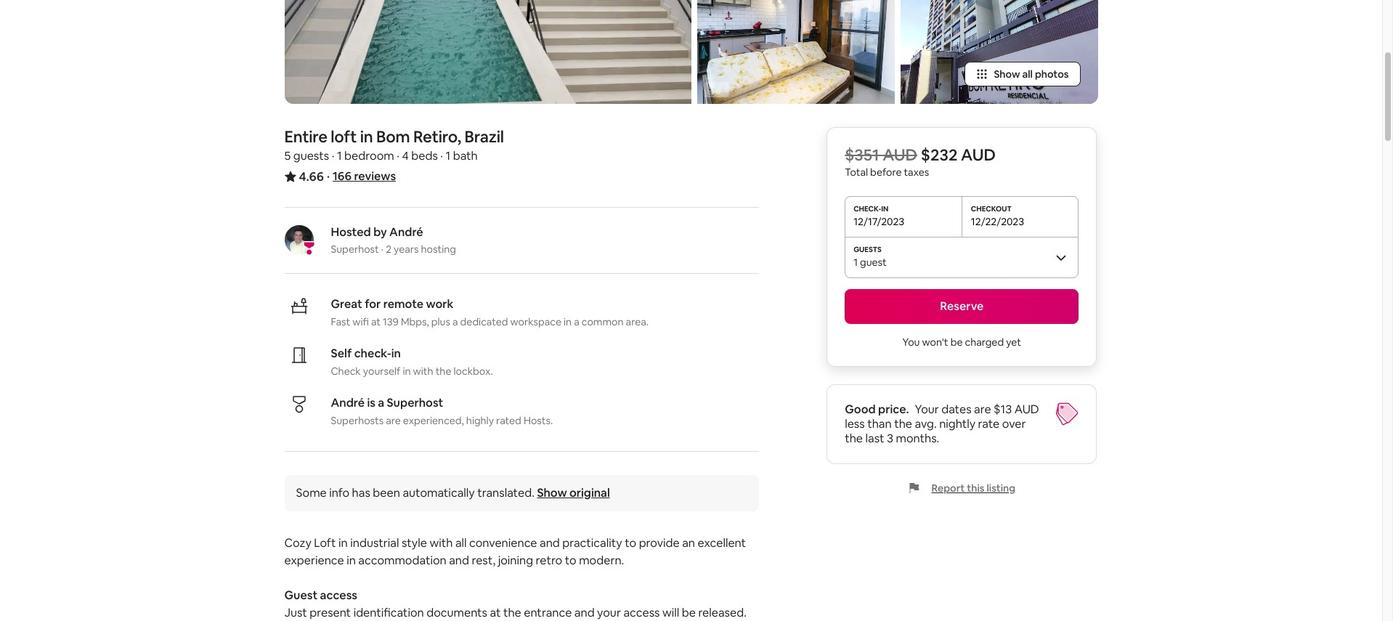 Task type: locate. For each thing, give the bounding box(es) containing it.
reserve button
[[845, 289, 1079, 324]]

0 horizontal spatial andré
[[331, 395, 365, 411]]

0 vertical spatial with
[[413, 365, 433, 378]]

a inside andré is a superhost superhosts are experienced, highly rated hosts.
[[378, 395, 384, 411]]

· left the 2
[[381, 243, 384, 256]]

at inside great for remote work fast wifi at 139 mbps, plus a dedicated workspace in a common area.
[[371, 315, 381, 328]]

in right yourself
[[403, 365, 411, 378]]

1 horizontal spatial be
[[951, 336, 963, 349]]

1 horizontal spatial andré
[[390, 225, 423, 240]]

1 horizontal spatial show
[[994, 68, 1020, 81]]

and up retro
[[540, 535, 560, 551]]

1 horizontal spatial at
[[490, 605, 501, 620]]

1 left 'guest'
[[854, 256, 858, 269]]

access up present
[[320, 588, 357, 603]]

in
[[360, 126, 373, 147], [564, 315, 572, 328], [391, 346, 401, 361], [403, 365, 411, 378], [339, 535, 348, 551], [347, 553, 356, 568]]

0 horizontal spatial be
[[682, 605, 696, 620]]

0 vertical spatial andré
[[390, 225, 423, 240]]

show inside "show all photos" button
[[994, 68, 1020, 81]]

andré up superhosts
[[331, 395, 365, 411]]

0 horizontal spatial at
[[371, 315, 381, 328]]

1 horizontal spatial are
[[974, 402, 991, 417]]

·
[[332, 148, 335, 163], [397, 148, 400, 163], [441, 148, 443, 163], [327, 169, 330, 184], [381, 243, 384, 256]]

wifi
[[353, 315, 369, 328]]

at for wifi
[[371, 315, 381, 328]]

at left the 139
[[371, 315, 381, 328]]

with
[[413, 365, 433, 378], [430, 535, 453, 551]]

12/22/2023
[[971, 215, 1025, 228]]

1 horizontal spatial all
[[1023, 68, 1033, 81]]

some
[[296, 485, 327, 501]]

1 vertical spatial superhost
[[387, 395, 443, 411]]

all left convenience
[[455, 535, 467, 551]]

rated
[[496, 414, 522, 427]]

1 vertical spatial to
[[565, 553, 577, 568]]

to right retro
[[565, 553, 577, 568]]

0 horizontal spatial superhost
[[331, 243, 379, 256]]

1 left bath on the top
[[446, 148, 451, 163]]

the inside 'self check-in check yourself in with the lockbox.'
[[436, 365, 451, 378]]

and
[[540, 535, 560, 551], [449, 553, 469, 568], [575, 605, 595, 620]]

piscina raiada. image
[[284, 0, 691, 104]]

0 vertical spatial and
[[540, 535, 560, 551]]

style
[[402, 535, 427, 551]]

show original button
[[537, 485, 610, 501]]

superhost inside andré is a superhost superhosts are experienced, highly rated hosts.
[[387, 395, 443, 411]]

at right documents
[[490, 605, 501, 620]]

info
[[329, 485, 350, 501]]

host profile picture image
[[284, 225, 314, 254]]

4.66 · 166 reviews
[[299, 169, 396, 185]]

with right style
[[430, 535, 453, 551]]

check-
[[354, 346, 391, 361]]

avg.
[[915, 416, 937, 432]]

are
[[974, 402, 991, 417], [386, 414, 401, 427]]

are right dates on the right of page
[[974, 402, 991, 417]]

0 vertical spatial show
[[994, 68, 1020, 81]]

area.
[[626, 315, 649, 328]]

show left photos
[[994, 68, 1020, 81]]

0 horizontal spatial and
[[449, 553, 469, 568]]

a right 'plus'
[[453, 315, 458, 328]]

1 horizontal spatial and
[[540, 535, 560, 551]]

1 vertical spatial access
[[624, 605, 660, 620]]

and left the rest,
[[449, 553, 469, 568]]

superhost down hosted
[[331, 243, 379, 256]]

just
[[284, 605, 307, 620]]

in up yourself
[[391, 346, 401, 361]]

identification
[[354, 605, 424, 620]]

0 vertical spatial superhost
[[331, 243, 379, 256]]

2 horizontal spatial 1
[[854, 256, 858, 269]]

workspace
[[510, 315, 562, 328]]

over
[[1002, 416, 1026, 432]]

your
[[915, 402, 939, 417]]

0 horizontal spatial access
[[320, 588, 357, 603]]

1 horizontal spatial superhost
[[387, 395, 443, 411]]

some info has been automatically translated. show original
[[296, 485, 610, 501]]

superhost inside hosted by andré superhost · 2 years hosting
[[331, 243, 379, 256]]

lockbox.
[[454, 365, 493, 378]]

2 vertical spatial and
[[575, 605, 595, 620]]

superhost up experienced,
[[387, 395, 443, 411]]

0 horizontal spatial are
[[386, 414, 401, 427]]

the left lockbox.
[[436, 365, 451, 378]]

highly
[[466, 414, 494, 427]]

1 vertical spatial and
[[449, 553, 469, 568]]

in up bedroom on the left
[[360, 126, 373, 147]]

1 horizontal spatial to
[[625, 535, 637, 551]]

check
[[331, 365, 361, 378]]

a right is
[[378, 395, 384, 411]]

166
[[333, 169, 352, 184]]

hosting
[[421, 243, 456, 256]]

translated.
[[477, 485, 535, 501]]

modern.
[[579, 553, 624, 568]]

in right workspace
[[564, 315, 572, 328]]

plus
[[431, 315, 450, 328]]

entire loft in bom retiro, brazil 5 guests · 1 bedroom · 4 beds · 1 bath
[[284, 126, 504, 163]]

1 vertical spatial andré
[[331, 395, 365, 411]]

· right "beds"
[[441, 148, 443, 163]]

be right the "will"
[[682, 605, 696, 620]]

4
[[402, 148, 409, 163]]

andré inside andré is a superhost superhosts are experienced, highly rated hosts.
[[331, 395, 365, 411]]

1 vertical spatial at
[[490, 605, 501, 620]]

1
[[337, 148, 342, 163], [446, 148, 451, 163], [854, 256, 858, 269]]

last
[[866, 431, 885, 446]]

self check-in check yourself in with the lockbox.
[[331, 346, 493, 378]]

1 vertical spatial be
[[682, 605, 696, 620]]

great
[[331, 296, 362, 312]]

0 vertical spatial at
[[371, 315, 381, 328]]

0 vertical spatial access
[[320, 588, 357, 603]]

fast
[[331, 315, 350, 328]]

and inside guest access just present identification documents at the entrance and your access will be released.
[[575, 605, 595, 620]]

bath
[[453, 148, 478, 163]]

be inside guest access just present identification documents at the entrance and your access will be released.
[[682, 605, 696, 620]]

to left provide
[[625, 535, 637, 551]]

a left common
[[574, 315, 580, 328]]

2 horizontal spatial a
[[574, 315, 580, 328]]

access left the "will"
[[624, 605, 660, 620]]

2 horizontal spatial and
[[575, 605, 595, 620]]

taxes
[[904, 166, 929, 179]]

0 vertical spatial all
[[1023, 68, 1033, 81]]

1 guest button
[[845, 237, 1079, 278]]

sofá bi cama, acomoda duas pessoas. image
[[697, 0, 895, 104]]

the left entrance
[[503, 605, 522, 620]]

show
[[994, 68, 1020, 81], [537, 485, 567, 501]]

dedicated
[[460, 315, 508, 328]]

1 vertical spatial with
[[430, 535, 453, 551]]

show all photos button
[[965, 62, 1081, 86]]

guest
[[860, 256, 887, 269]]

1 down loft in the top left of the page
[[337, 148, 342, 163]]

and left the 'your'
[[575, 605, 595, 620]]

with right yourself
[[413, 365, 433, 378]]

all
[[1023, 68, 1033, 81], [455, 535, 467, 551]]

· left "166"
[[327, 169, 330, 184]]

0 vertical spatial be
[[951, 336, 963, 349]]

photos
[[1035, 68, 1069, 81]]

bedroom
[[344, 148, 394, 163]]

at inside guest access just present identification documents at the entrance and your access will be released.
[[490, 605, 501, 620]]

12/17/2023
[[854, 215, 905, 228]]

at for documents
[[490, 605, 501, 620]]

1 vertical spatial show
[[537, 485, 567, 501]]

0 horizontal spatial all
[[455, 535, 467, 551]]

years
[[394, 243, 419, 256]]

4.66
[[299, 169, 324, 185]]

access
[[320, 588, 357, 603], [624, 605, 660, 620]]

show left original on the left bottom of page
[[537, 485, 567, 501]]

andré up years
[[390, 225, 423, 240]]

than
[[868, 416, 892, 432]]

1 horizontal spatial access
[[624, 605, 660, 620]]

entrance
[[524, 605, 572, 620]]

0 horizontal spatial to
[[565, 553, 577, 568]]

charged
[[965, 336, 1004, 349]]

3
[[887, 431, 894, 446]]

superhost
[[331, 243, 379, 256], [387, 395, 443, 411]]

great for remote work fast wifi at 139 mbps, plus a dedicated workspace in a common area.
[[331, 296, 649, 328]]

be right won't
[[951, 336, 963, 349]]

all left photos
[[1023, 68, 1033, 81]]

hosted
[[331, 225, 371, 240]]

are right superhosts
[[386, 414, 401, 427]]

price.
[[878, 402, 909, 417]]

1 vertical spatial all
[[455, 535, 467, 551]]

the left "last"
[[845, 431, 863, 446]]

loft
[[314, 535, 336, 551]]

0 horizontal spatial a
[[378, 395, 384, 411]]

with inside cozy loft in industrial style with all convenience and practicality to provide an excellent experience in accommodation and rest, joining retro to modern.
[[430, 535, 453, 551]]

with inside 'self check-in check yourself in with the lockbox.'
[[413, 365, 433, 378]]

be
[[951, 336, 963, 349], [682, 605, 696, 620]]



Task type: vqa. For each thing, say whether or not it's contained in the screenshot.
Bathrooms 8+ button
no



Task type: describe. For each thing, give the bounding box(es) containing it.
in down industrial
[[347, 553, 356, 568]]

139
[[383, 315, 399, 328]]

your dates are $13 aud less than the avg. nightly rate over the last 3 months.
[[845, 402, 1039, 446]]

joining
[[498, 553, 533, 568]]

are inside andré is a superhost superhosts are experienced, highly rated hosts.
[[386, 414, 401, 427]]

· left 4
[[397, 148, 400, 163]]

2
[[386, 243, 392, 256]]

superhost for hosted by andré
[[331, 243, 379, 256]]

work
[[426, 296, 454, 312]]

$232 aud
[[921, 145, 996, 165]]

bom
[[376, 126, 410, 147]]

bom retiro, expo center norte, allianz stadium. image 5 image
[[901, 0, 1098, 104]]

entire
[[284, 126, 328, 147]]

original
[[570, 485, 610, 501]]

you won't be charged yet
[[903, 336, 1022, 349]]

superhosts
[[331, 414, 384, 427]]

guests
[[293, 148, 329, 163]]

industrial
[[350, 535, 399, 551]]

0 horizontal spatial show
[[537, 485, 567, 501]]

in inside great for remote work fast wifi at 139 mbps, plus a dedicated workspace in a common area.
[[564, 315, 572, 328]]

convenience
[[469, 535, 537, 551]]

you
[[903, 336, 920, 349]]

1 inside dropdown button
[[854, 256, 858, 269]]

show all photos
[[994, 68, 1069, 81]]

experienced,
[[403, 414, 464, 427]]

good price.
[[845, 402, 909, 417]]

1 horizontal spatial 1
[[446, 148, 451, 163]]

1 horizontal spatial a
[[453, 315, 458, 328]]

reserve
[[940, 299, 984, 314]]

mbps,
[[401, 315, 429, 328]]

common
[[582, 315, 624, 328]]

practicality
[[563, 535, 622, 551]]

documents
[[427, 605, 488, 620]]

166 reviews link
[[333, 169, 396, 184]]

report
[[932, 482, 965, 495]]

released.
[[699, 605, 747, 620]]

listing
[[987, 482, 1016, 495]]

this
[[967, 482, 985, 495]]

self
[[331, 346, 352, 361]]

all inside cozy loft in industrial style with all convenience and practicality to provide an excellent experience in accommodation and rest, joining retro to modern.
[[455, 535, 467, 551]]

the right 3
[[894, 416, 913, 432]]

andré inside hosted by andré superhost · 2 years hosting
[[390, 225, 423, 240]]

· inside 4.66 · 166 reviews
[[327, 169, 330, 184]]

$13 aud
[[994, 402, 1039, 417]]

report this listing
[[932, 482, 1016, 495]]

retiro,
[[413, 126, 461, 147]]

has
[[352, 485, 370, 501]]

hosted by andré superhost · 2 years hosting
[[331, 225, 456, 256]]

total
[[845, 166, 868, 179]]

nightly
[[940, 416, 976, 432]]

rest,
[[472, 553, 496, 568]]

is
[[367, 395, 376, 411]]

won't
[[922, 336, 949, 349]]

for
[[365, 296, 381, 312]]

remote
[[383, 296, 424, 312]]

1 guest
[[854, 256, 887, 269]]

andré is a superhost superhosts are experienced, highly rated hosts.
[[331, 395, 553, 427]]

your
[[597, 605, 621, 620]]

automatically
[[403, 485, 475, 501]]

0 vertical spatial to
[[625, 535, 637, 551]]

cozy loft in industrial style with all convenience and practicality to provide an excellent experience in accommodation and rest, joining retro to modern.
[[284, 535, 749, 568]]

the inside guest access just present identification documents at the entrance and your access will be released.
[[503, 605, 522, 620]]

dates
[[942, 402, 972, 417]]

brazil
[[465, 126, 504, 147]]

reviews
[[354, 169, 396, 184]]

hosts.
[[524, 414, 553, 427]]

less
[[845, 416, 865, 432]]

· inside hosted by andré superhost · 2 years hosting
[[381, 243, 384, 256]]

all inside button
[[1023, 68, 1033, 81]]

yourself
[[363, 365, 401, 378]]

yet
[[1006, 336, 1022, 349]]

5
[[284, 148, 291, 163]]

in right loft
[[339, 535, 348, 551]]

guest access just present identification documents at the entrance and your access will be released.
[[284, 588, 749, 621]]

retro
[[536, 553, 563, 568]]

$351 aud
[[845, 145, 918, 165]]

beds
[[411, 148, 438, 163]]

accommodation
[[358, 553, 447, 568]]

superhost for andré is a superhost
[[387, 395, 443, 411]]

present
[[310, 605, 351, 620]]

an
[[682, 535, 695, 551]]

· right guests
[[332, 148, 335, 163]]

experience
[[284, 553, 344, 568]]

cozy
[[284, 535, 312, 551]]

provide
[[639, 535, 680, 551]]

0 horizontal spatial 1
[[337, 148, 342, 163]]

in inside entire loft in bom retiro, brazil 5 guests · 1 bedroom · 4 beds · 1 bath
[[360, 126, 373, 147]]

been
[[373, 485, 400, 501]]

excellent
[[698, 535, 746, 551]]

will
[[663, 605, 679, 620]]

report this listing button
[[909, 482, 1016, 495]]

before
[[870, 166, 902, 179]]

$351 aud $232 aud total before taxes
[[845, 145, 996, 179]]

are inside your dates are $13 aud less than the avg. nightly rate over the last 3 months.
[[974, 402, 991, 417]]



